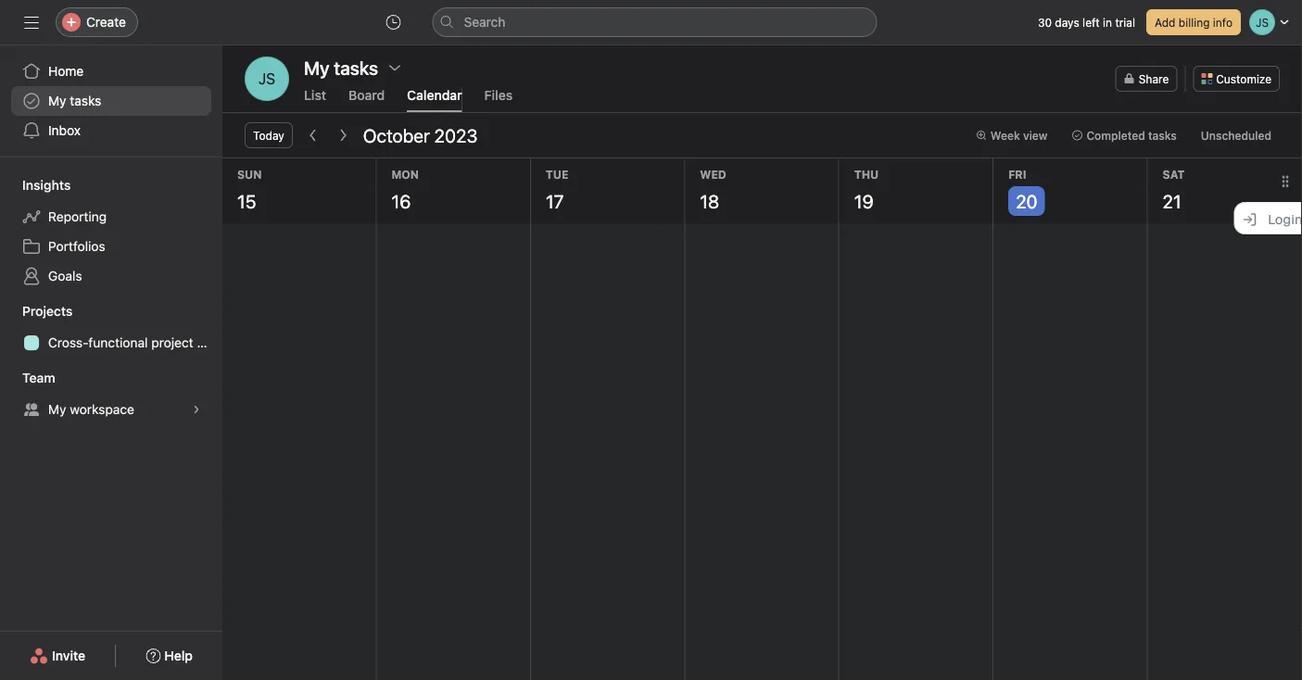 Task type: vqa. For each thing, say whether or not it's contained in the screenshot.
Insights
yes



Task type: locate. For each thing, give the bounding box(es) containing it.
19
[[854, 190, 874, 212]]

0 vertical spatial tasks
[[70, 93, 101, 108]]

projects
[[22, 304, 73, 319]]

2 my from the top
[[48, 402, 66, 417]]

tasks inside global 'element'
[[70, 93, 101, 108]]

board
[[349, 88, 385, 103]]

my inside teams 'element'
[[48, 402, 66, 417]]

mon 16
[[392, 168, 419, 212]]

0 horizontal spatial tasks
[[70, 93, 101, 108]]

30 days left in trial
[[1038, 16, 1135, 29]]

list link
[[304, 88, 326, 112]]

18
[[700, 190, 719, 212]]

calendar
[[407, 88, 462, 103]]

2023
[[434, 124, 478, 146]]

home link
[[11, 57, 211, 86]]

my tasks
[[48, 93, 101, 108]]

goals link
[[11, 261, 211, 291]]

customize
[[1216, 72, 1272, 85]]

reporting link
[[11, 202, 211, 232]]

tasks
[[70, 93, 101, 108], [1149, 129, 1177, 142]]

week
[[991, 129, 1020, 142]]

see details, my workspace image
[[191, 404, 202, 415]]

sun 15
[[237, 168, 262, 212]]

teams element
[[0, 362, 222, 428]]

tasks down home
[[70, 93, 101, 108]]

tasks inside dropdown button
[[1149, 129, 1177, 142]]

0 vertical spatial my
[[48, 93, 66, 108]]

october 2023
[[363, 124, 478, 146]]

files link
[[484, 88, 513, 112]]

my
[[48, 93, 66, 108], [48, 402, 66, 417]]

my down team
[[48, 402, 66, 417]]

sat 21
[[1163, 168, 1185, 212]]

sat
[[1163, 168, 1185, 181]]

calendar link
[[407, 88, 462, 112]]

cross-
[[48, 335, 88, 350]]

previous week image
[[306, 128, 321, 143]]

15
[[237, 190, 256, 212]]

1 vertical spatial my
[[48, 402, 66, 417]]

search button
[[432, 7, 877, 37]]

billing
[[1179, 16, 1210, 29]]

fri
[[1009, 168, 1027, 181]]

files
[[484, 88, 513, 103]]

1 horizontal spatial tasks
[[1149, 129, 1177, 142]]

create
[[86, 14, 126, 30]]

invite button
[[18, 640, 97, 673]]

16
[[392, 190, 411, 212]]

wed 18
[[700, 168, 727, 212]]

my up inbox
[[48, 93, 66, 108]]

my for my workspace
[[48, 402, 66, 417]]

today
[[253, 129, 284, 142]]

tasks up 'sat'
[[1149, 129, 1177, 142]]

portfolios
[[48, 239, 105, 254]]

js
[[259, 70, 275, 88]]

add billing info
[[1155, 16, 1233, 29]]

sun
[[237, 168, 262, 181]]

unscheduled
[[1201, 129, 1272, 142]]

thu
[[854, 168, 879, 181]]

board link
[[349, 88, 385, 112]]

cross-functional project plan
[[48, 335, 222, 350]]

1 vertical spatial tasks
[[1149, 129, 1177, 142]]

team button
[[0, 369, 55, 387]]

my inside global 'element'
[[48, 93, 66, 108]]

share button
[[1116, 66, 1177, 92]]

projects element
[[0, 295, 222, 362]]

my workspace
[[48, 402, 134, 417]]

view
[[1023, 129, 1048, 142]]

1 my from the top
[[48, 93, 66, 108]]

home
[[48, 63, 84, 79]]

global element
[[0, 45, 222, 157]]

week view button
[[968, 122, 1056, 148]]



Task type: describe. For each thing, give the bounding box(es) containing it.
inbox link
[[11, 116, 211, 146]]

help button
[[134, 640, 205, 673]]

show options image
[[388, 60, 402, 75]]

wed
[[700, 168, 727, 181]]

share
[[1139, 72, 1169, 85]]

projects button
[[0, 302, 73, 321]]

add
[[1155, 16, 1176, 29]]

help
[[164, 648, 193, 664]]

17
[[546, 190, 564, 212]]

js button
[[245, 57, 289, 101]]

reporting
[[48, 209, 107, 224]]

30
[[1038, 16, 1052, 29]]

completed tasks
[[1087, 129, 1177, 142]]

goals
[[48, 268, 82, 284]]

tue
[[546, 168, 569, 181]]

create button
[[56, 7, 138, 37]]

plan
[[197, 335, 222, 350]]

completed tasks button
[[1064, 122, 1185, 148]]

21
[[1163, 190, 1182, 212]]

next week image
[[335, 128, 350, 143]]

tasks for my tasks
[[70, 93, 101, 108]]

cross-functional project plan link
[[11, 328, 222, 358]]

add billing info button
[[1147, 9, 1241, 35]]

insights
[[22, 178, 71, 193]]

inbox
[[48, 123, 81, 138]]

20
[[1016, 190, 1038, 212]]

completed
[[1087, 129, 1145, 142]]

left
[[1083, 16, 1100, 29]]

project
[[151, 335, 193, 350]]

my tasks link
[[11, 86, 211, 116]]

invite
[[52, 648, 85, 664]]

days
[[1055, 16, 1080, 29]]

functional
[[88, 335, 148, 350]]

trial
[[1115, 16, 1135, 29]]

customize button
[[1193, 66, 1280, 92]]

search
[[464, 14, 506, 30]]

in
[[1103, 16, 1112, 29]]

october
[[363, 124, 430, 146]]

search list box
[[432, 7, 877, 37]]

list
[[304, 88, 326, 103]]

hide sidebar image
[[24, 15, 39, 30]]

unscheduled button
[[1193, 122, 1280, 148]]

mon
[[392, 168, 419, 181]]

portfolios link
[[11, 232, 211, 261]]

fri 20
[[1009, 168, 1038, 212]]

my workspace link
[[11, 395, 211, 425]]

thu 19
[[854, 168, 879, 212]]

today button
[[245, 122, 293, 148]]

team
[[22, 370, 55, 386]]

my for my tasks
[[48, 93, 66, 108]]

workspace
[[70, 402, 134, 417]]

tue 17
[[546, 168, 569, 212]]

insights button
[[0, 176, 71, 195]]

my tasks
[[304, 57, 378, 78]]

info
[[1213, 16, 1233, 29]]

week view
[[991, 129, 1048, 142]]

insights element
[[0, 169, 222, 295]]

history image
[[386, 15, 401, 30]]

tasks for completed tasks
[[1149, 129, 1177, 142]]



